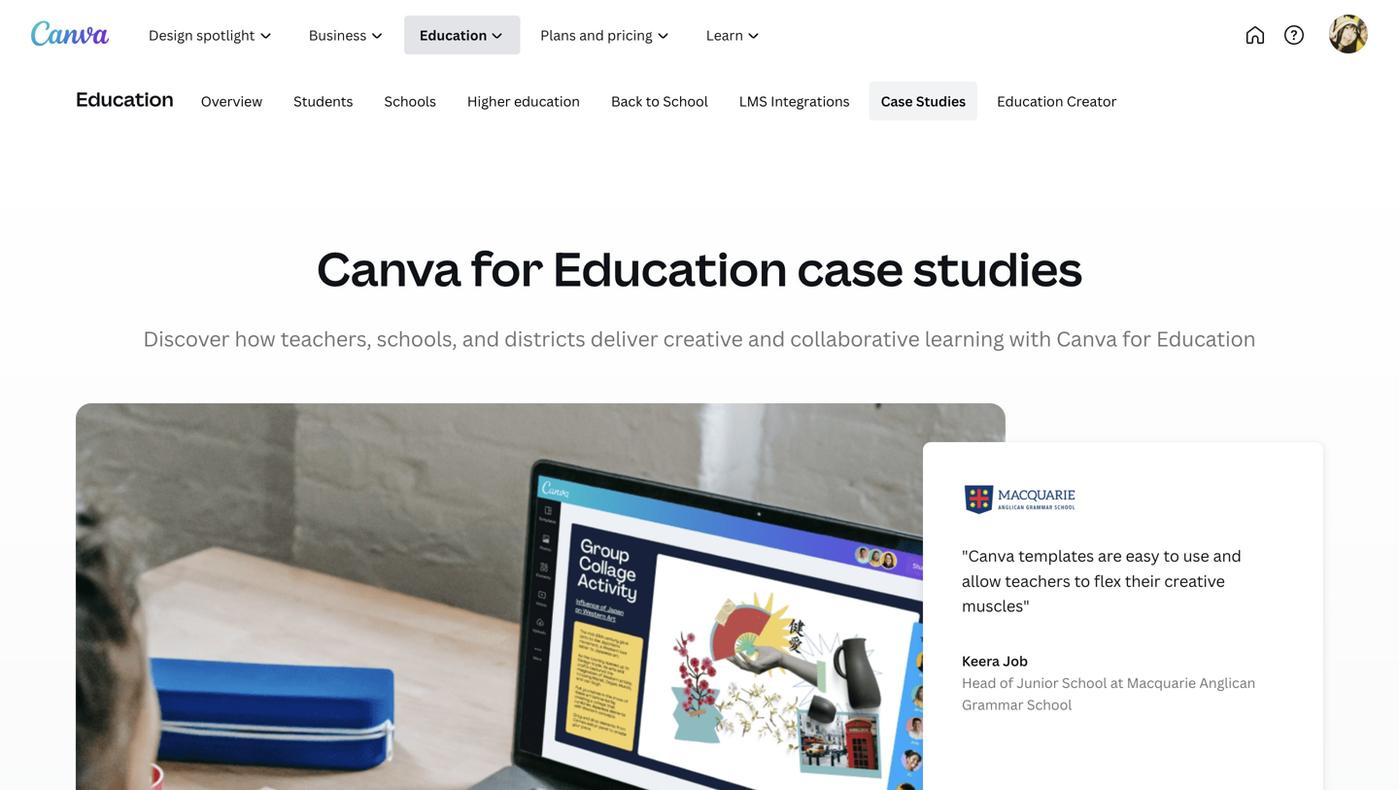 Task type: locate. For each thing, give the bounding box(es) containing it.
students link
[[282, 82, 365, 121]]

0 horizontal spatial canva
[[317, 236, 462, 300]]

2 vertical spatial to
[[1075, 570, 1091, 591]]

0 horizontal spatial creative
[[664, 325, 743, 352]]

collaborative
[[790, 325, 920, 352]]

1 vertical spatial for
[[1123, 325, 1152, 352]]

at
[[1111, 673, 1124, 692]]

0 vertical spatial for
[[471, 236, 544, 300]]

"canva templates are easy to use and allow teachers to flex their creative muscles"
[[962, 545, 1242, 616]]

education creator link
[[986, 82, 1129, 121]]

0 horizontal spatial for
[[471, 236, 544, 300]]

0 vertical spatial creative
[[664, 325, 743, 352]]

creative inside ""canva templates are easy to use and allow teachers to flex their creative muscles""
[[1165, 570, 1226, 591]]

education
[[514, 92, 580, 110]]

and left collaborative
[[748, 325, 786, 352]]

back to school link
[[600, 82, 720, 121]]

2 horizontal spatial and
[[1214, 545, 1242, 566]]

muscles"
[[962, 595, 1030, 616]]

junior
[[1017, 673, 1059, 692]]

and right use
[[1214, 545, 1242, 566]]

school down junior
[[1027, 695, 1072, 714]]

0 vertical spatial canva
[[317, 236, 462, 300]]

with
[[1010, 325, 1052, 352]]

canva right with
[[1057, 325, 1118, 352]]

easy
[[1126, 545, 1160, 566]]

0 vertical spatial school
[[663, 92, 708, 110]]

learning
[[925, 325, 1005, 352]]

menu bar
[[181, 82, 1129, 121]]

menu bar containing overview
[[181, 82, 1129, 121]]

students
[[294, 92, 353, 110]]

back to school
[[611, 92, 708, 110]]

higher education link
[[456, 82, 592, 121]]

1 horizontal spatial and
[[748, 325, 786, 352]]

and
[[462, 325, 500, 352], [748, 325, 786, 352], [1214, 545, 1242, 566]]

head
[[962, 673, 997, 692]]

higher education
[[467, 92, 580, 110]]

case
[[881, 92, 913, 110]]

and right schools,
[[462, 325, 500, 352]]

education
[[76, 85, 174, 112], [997, 92, 1064, 110], [553, 236, 788, 300], [1157, 325, 1256, 352]]

are
[[1098, 545, 1122, 566]]

creative down use
[[1165, 570, 1226, 591]]

2 horizontal spatial to
[[1164, 545, 1180, 566]]

higher
[[467, 92, 511, 110]]

to left "flex"
[[1075, 570, 1091, 591]]

"canva
[[962, 545, 1015, 566]]

to left use
[[1164, 545, 1180, 566]]

1 horizontal spatial creative
[[1165, 570, 1226, 591]]

overview link
[[189, 82, 274, 121]]

for
[[471, 236, 544, 300], [1123, 325, 1152, 352]]

canva
[[317, 236, 462, 300], [1057, 325, 1118, 352]]

school right back
[[663, 92, 708, 110]]

school left at
[[1062, 673, 1108, 692]]

1 horizontal spatial for
[[1123, 325, 1152, 352]]

1 vertical spatial to
[[1164, 545, 1180, 566]]

canva up schools,
[[317, 236, 462, 300]]

0 horizontal spatial to
[[646, 92, 660, 110]]

school
[[663, 92, 708, 110], [1062, 673, 1108, 692], [1027, 695, 1072, 714]]

keera
[[962, 652, 1000, 670]]

to right back
[[646, 92, 660, 110]]

1 vertical spatial creative
[[1165, 570, 1226, 591]]

lms integrations link
[[728, 82, 862, 121]]

to
[[646, 92, 660, 110], [1164, 545, 1180, 566], [1075, 570, 1091, 591]]

macquarie
[[1127, 673, 1197, 692]]

creative down canva for education case studies
[[664, 325, 743, 352]]

creative
[[664, 325, 743, 352], [1165, 570, 1226, 591]]

templates
[[1019, 545, 1095, 566]]

1 horizontal spatial canva
[[1057, 325, 1118, 352]]

and inside ""canva templates are easy to use and allow teachers to flex their creative muscles""
[[1214, 545, 1242, 566]]



Task type: vqa. For each thing, say whether or not it's contained in the screenshot.
Like within the We use essential cookies to make Canva work. We'd like to use other cookies to improve and personalize your visit, tailor ads you see from us on Canva and partner sites, and to analyze our website's performance, but only if you accept. See "
no



Task type: describe. For each thing, give the bounding box(es) containing it.
how
[[235, 325, 276, 352]]

lms integrations
[[739, 92, 850, 110]]

allow
[[962, 570, 1002, 591]]

1 horizontal spatial to
[[1075, 570, 1091, 591]]

studies
[[914, 236, 1083, 300]]

teachers
[[1005, 570, 1071, 591]]

discover
[[143, 325, 230, 352]]

districts
[[505, 325, 586, 352]]

lms
[[739, 92, 768, 110]]

discover how teachers, schools, and districts deliver creative and collaborative learning with canva for education
[[143, 325, 1256, 352]]

teachers,
[[281, 325, 372, 352]]

schools,
[[377, 325, 458, 352]]

2 vertical spatial school
[[1027, 695, 1072, 714]]

1 vertical spatial school
[[1062, 673, 1108, 692]]

deliver
[[591, 325, 659, 352]]

of
[[1000, 673, 1014, 692]]

overview
[[201, 92, 263, 110]]

anglican
[[1200, 673, 1256, 692]]

1 vertical spatial canva
[[1057, 325, 1118, 352]]

studies
[[916, 92, 966, 110]]

case studies
[[881, 92, 966, 110]]

0 vertical spatial to
[[646, 92, 660, 110]]

use
[[1184, 545, 1210, 566]]

schools
[[384, 92, 436, 110]]

integrations
[[771, 92, 850, 110]]

grammar
[[962, 695, 1024, 714]]

education inside "link"
[[997, 92, 1064, 110]]

top level navigation element
[[132, 16, 843, 54]]

creator
[[1067, 92, 1117, 110]]

education creator
[[997, 92, 1117, 110]]

schools link
[[373, 82, 448, 121]]

case
[[798, 236, 904, 300]]

case studies link
[[870, 82, 978, 121]]

canva for education case studies
[[317, 236, 1083, 300]]

back
[[611, 92, 643, 110]]

keera job head of junior school at macquarie anglican grammar school
[[962, 652, 1256, 714]]

flex
[[1094, 570, 1122, 591]]

0 horizontal spatial and
[[462, 325, 500, 352]]

their
[[1125, 570, 1161, 591]]

job
[[1003, 652, 1028, 670]]



